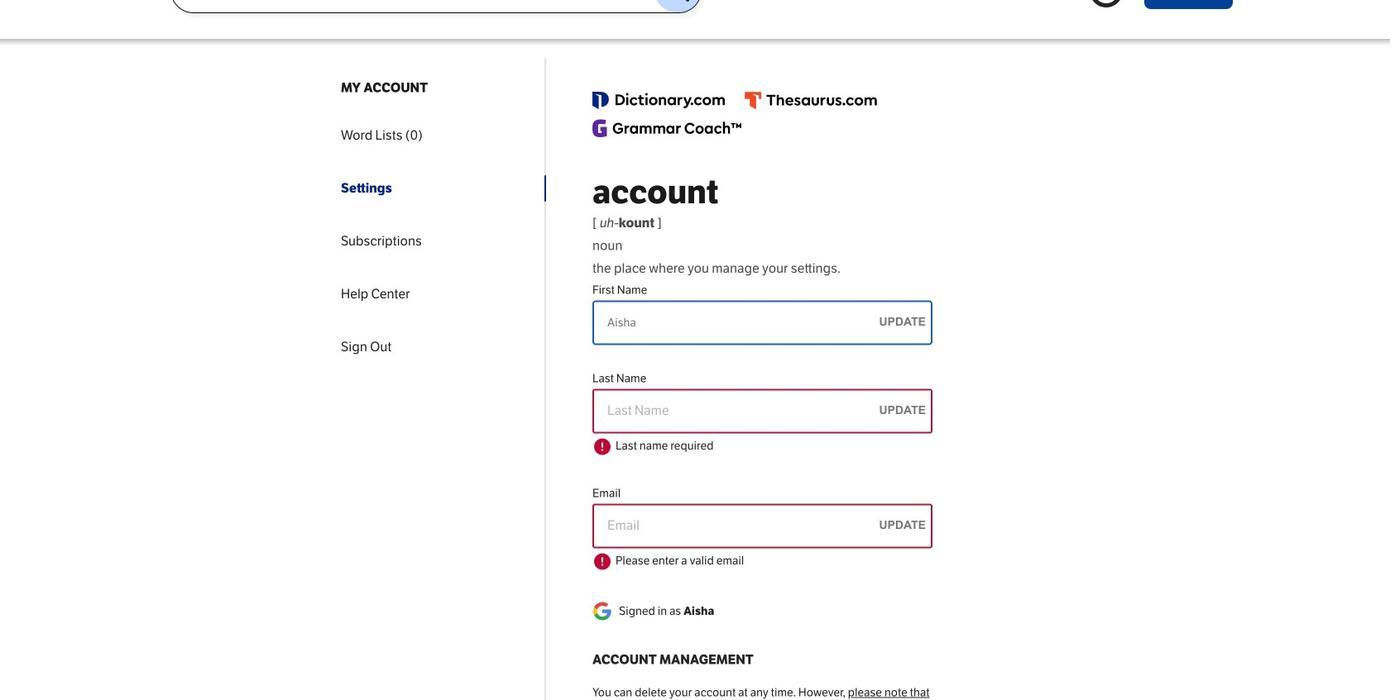 Task type: locate. For each thing, give the bounding box(es) containing it.
First Name text field
[[593, 301, 933, 345]]

Last Name text field
[[593, 389, 933, 434]]

Email text field
[[593, 504, 933, 549]]



Task type: vqa. For each thing, say whether or not it's contained in the screenshot.
'Email' TEXT BOX
yes



